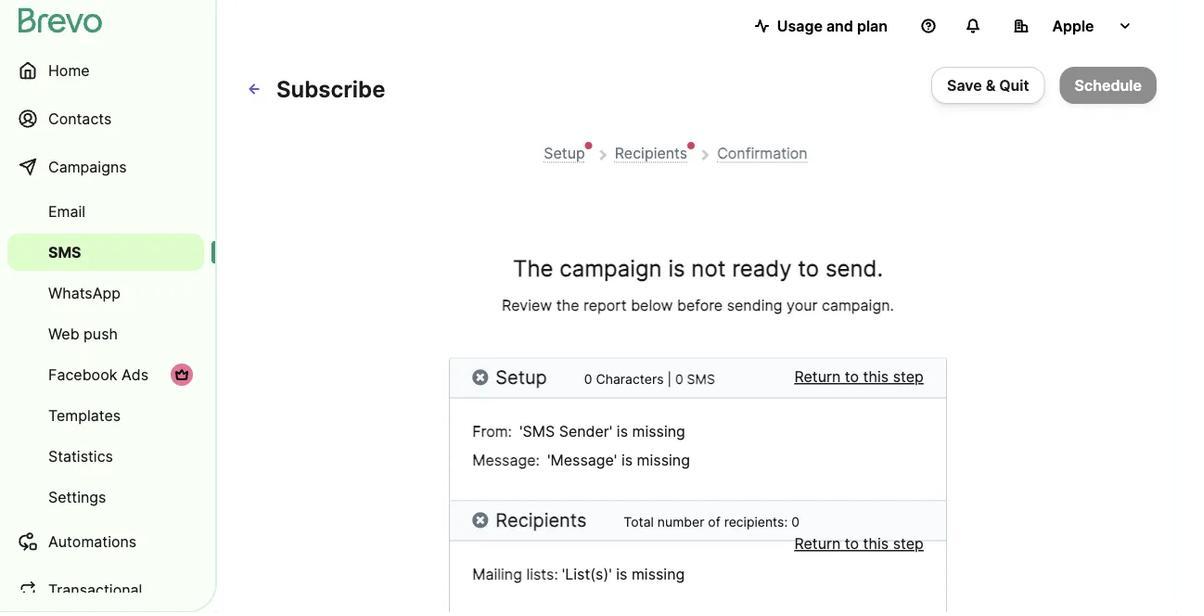 Task type: describe. For each thing, give the bounding box(es) containing it.
1 vertical spatial sms
[[687, 371, 715, 387]]

1 vertical spatial missing
[[637, 451, 690, 470]]

save & quit
[[948, 76, 1030, 94]]

: left 'list(s)'
[[554, 566, 558, 584]]

transactional link
[[7, 568, 204, 612]]

apple button
[[999, 7, 1148, 45]]

confirmation
[[717, 144, 808, 162]]

return to this step link for recipients
[[795, 533, 924, 555]]

email
[[48, 202, 85, 220]]

statistics
[[48, 447, 113, 465]]

1 vertical spatial setup
[[496, 366, 547, 388]]

is left not
[[669, 255, 685, 282]]

from : 'sms sender' is missing
[[473, 423, 686, 441]]

0 horizontal spatial 0
[[584, 371, 593, 387]]

setup link
[[544, 144, 585, 163]]

save
[[948, 76, 982, 94]]

statistics link
[[7, 438, 204, 475]]

: down 'sms
[[536, 451, 540, 470]]

times circle image
[[473, 368, 488, 387]]

message : 'message' is missing
[[473, 451, 690, 470]]

1 this from the top
[[864, 368, 889, 386]]

recipients link
[[615, 144, 688, 163]]

settings
[[48, 488, 106, 506]]

review the report below before sending your campaign.
[[502, 297, 895, 315]]

campaigns link
[[7, 145, 204, 189]]

usage
[[777, 17, 823, 35]]

campaigns
[[48, 158, 127, 176]]

subscribe
[[277, 75, 386, 103]]

from
[[473, 423, 508, 441]]

sending
[[727, 297, 783, 315]]

times circle image
[[473, 511, 488, 529]]

save & quit button
[[932, 67, 1046, 104]]

sms inside 'link'
[[48, 243, 81, 261]]

missing for 'sms sender' is missing
[[632, 423, 686, 441]]

email link
[[7, 193, 204, 230]]

campaign
[[560, 255, 662, 282]]

return to this step
[[795, 368, 924, 386]]

message
[[473, 451, 536, 470]]

0 horizontal spatial recipients
[[496, 509, 587, 531]]

is right sender' on the bottom of the page
[[617, 423, 628, 441]]

characters
[[596, 371, 664, 387]]

lists
[[527, 566, 554, 584]]

is right 'message'
[[622, 451, 633, 470]]

automations link
[[7, 520, 204, 564]]

ready
[[732, 255, 792, 282]]

: inside total number of recipients : 0 return to this step
[[785, 514, 788, 530]]

whatsapp link
[[7, 275, 204, 312]]

contacts
[[48, 110, 112, 128]]

sender'
[[559, 423, 613, 441]]

schedule
[[1075, 76, 1142, 94]]

home
[[48, 61, 90, 79]]

'sms
[[520, 423, 555, 441]]

quit
[[1000, 76, 1030, 94]]

this inside total number of recipients : 0 return to this step
[[864, 535, 889, 553]]

contacts link
[[7, 97, 204, 141]]

the
[[557, 297, 580, 315]]

the campaign is not ready to send.
[[513, 255, 883, 282]]

total number of recipients : 0 return to this step
[[624, 514, 924, 553]]



Task type: vqa. For each thing, say whether or not it's contained in the screenshot.
topmost 'step'
yes



Task type: locate. For each thing, give the bounding box(es) containing it.
:
[[508, 423, 512, 441], [536, 451, 540, 470], [785, 514, 788, 530], [554, 566, 558, 584]]

1 step from the top
[[893, 368, 924, 386]]

recipients
[[615, 144, 688, 162], [496, 509, 587, 531]]

setup right times circle icon
[[496, 366, 547, 388]]

setup
[[544, 144, 585, 162], [496, 366, 547, 388]]

missing
[[632, 423, 686, 441], [637, 451, 690, 470], [632, 566, 685, 584]]

sms
[[48, 243, 81, 261], [687, 371, 715, 387]]

push
[[84, 325, 118, 343]]

'message'
[[547, 451, 618, 470]]

mailing
[[473, 566, 522, 584]]

2 step from the top
[[893, 535, 924, 553]]

1 vertical spatial step
[[893, 535, 924, 553]]

0 vertical spatial to
[[798, 255, 820, 282]]

to
[[798, 255, 820, 282], [845, 368, 859, 386], [845, 535, 859, 553]]

missing for 'list(s)' is missing
[[632, 566, 685, 584]]

'list(s)'
[[562, 566, 612, 584]]

1 vertical spatial return to this step link
[[795, 533, 924, 555]]

web push
[[48, 325, 118, 343]]

recipients
[[724, 514, 785, 530]]

automations
[[48, 533, 137, 551]]

transactional
[[48, 581, 142, 599]]

is right 'list(s)'
[[616, 566, 628, 584]]

return inside total number of recipients : 0 return to this step
[[795, 535, 841, 553]]

usage and plan
[[777, 17, 888, 35]]

2 return to this step link from the top
[[795, 533, 924, 555]]

sms down email
[[48, 243, 81, 261]]

settings link
[[7, 479, 204, 516]]

missing down total
[[632, 566, 685, 584]]

&
[[986, 76, 996, 94]]

confirmation link
[[717, 144, 808, 163]]

the
[[513, 255, 554, 282]]

1 vertical spatial return
[[795, 535, 841, 553]]

0 vertical spatial return to this step link
[[795, 366, 924, 388]]

0 vertical spatial this
[[864, 368, 889, 386]]

recipients right setup link
[[615, 144, 688, 162]]

templates
[[48, 406, 121, 425]]

facebook ads
[[48, 366, 148, 384]]

apple
[[1053, 17, 1095, 35]]

1 return from the top
[[795, 368, 841, 386]]

mailing lists : 'list(s)' is missing
[[473, 566, 685, 584]]

1 horizontal spatial recipients
[[615, 144, 688, 162]]

1 vertical spatial this
[[864, 535, 889, 553]]

0 vertical spatial return
[[795, 368, 841, 386]]

not
[[692, 255, 726, 282]]

send.
[[826, 255, 883, 282]]

0 right the '|' at right bottom
[[676, 371, 684, 387]]

schedule button
[[1060, 67, 1157, 104]]

before
[[677, 297, 723, 315]]

recipients up lists
[[496, 509, 587, 531]]

to inside total number of recipients : 0 return to this step
[[845, 535, 859, 553]]

is
[[669, 255, 685, 282], [617, 423, 628, 441], [622, 451, 633, 470], [616, 566, 628, 584]]

plan
[[857, 17, 888, 35]]

0 vertical spatial setup
[[544, 144, 585, 162]]

missing down 0 characters | 0 sms
[[632, 423, 686, 441]]

0 right recipients
[[792, 514, 800, 530]]

0 inside total number of recipients : 0 return to this step
[[792, 514, 800, 530]]

and
[[827, 17, 854, 35]]

your
[[787, 297, 818, 315]]

sms right the '|' at right bottom
[[687, 371, 715, 387]]

templates link
[[7, 397, 204, 434]]

0 vertical spatial recipients
[[615, 144, 688, 162]]

review
[[502, 297, 552, 315]]

0 characters | 0 sms
[[584, 371, 715, 387]]

report
[[584, 297, 627, 315]]

home link
[[7, 48, 204, 93]]

1 vertical spatial recipients
[[496, 509, 587, 531]]

0 left characters
[[584, 371, 593, 387]]

2 vertical spatial to
[[845, 535, 859, 553]]

0 vertical spatial step
[[893, 368, 924, 386]]

ads
[[121, 366, 148, 384]]

sms link
[[7, 234, 204, 271]]

of
[[708, 514, 721, 530]]

missing up number
[[637, 451, 690, 470]]

this
[[864, 368, 889, 386], [864, 535, 889, 553]]

2 this from the top
[[864, 535, 889, 553]]

web push link
[[7, 316, 204, 353]]

0
[[584, 371, 593, 387], [676, 371, 684, 387], [792, 514, 800, 530]]

1 return to this step link from the top
[[795, 366, 924, 388]]

2 horizontal spatial 0
[[792, 514, 800, 530]]

facebook ads link
[[7, 356, 204, 393]]

|
[[668, 371, 672, 387]]

0 vertical spatial sms
[[48, 243, 81, 261]]

web
[[48, 325, 79, 343]]

campaign.
[[822, 297, 895, 315]]

1 horizontal spatial sms
[[687, 371, 715, 387]]

: left 'sms
[[508, 423, 512, 441]]

whatsapp
[[48, 284, 121, 302]]

usage and plan button
[[740, 7, 903, 45]]

2 return from the top
[[795, 535, 841, 553]]

total
[[624, 514, 654, 530]]

number
[[658, 514, 705, 530]]

step
[[893, 368, 924, 386], [893, 535, 924, 553]]

: right of
[[785, 514, 788, 530]]

return
[[795, 368, 841, 386], [795, 535, 841, 553]]

below
[[631, 297, 673, 315]]

0 horizontal spatial sms
[[48, 243, 81, 261]]

1 horizontal spatial 0
[[676, 371, 684, 387]]

facebook
[[48, 366, 117, 384]]

left___rvooi image
[[174, 367, 189, 382]]

2 vertical spatial missing
[[632, 566, 685, 584]]

return to this step link
[[795, 366, 924, 388], [795, 533, 924, 555]]

return to this step link for setup
[[795, 366, 924, 388]]

setup left recipients link
[[544, 144, 585, 162]]

1 vertical spatial to
[[845, 368, 859, 386]]

0 vertical spatial missing
[[632, 423, 686, 441]]

step inside total number of recipients : 0 return to this step
[[893, 535, 924, 553]]



